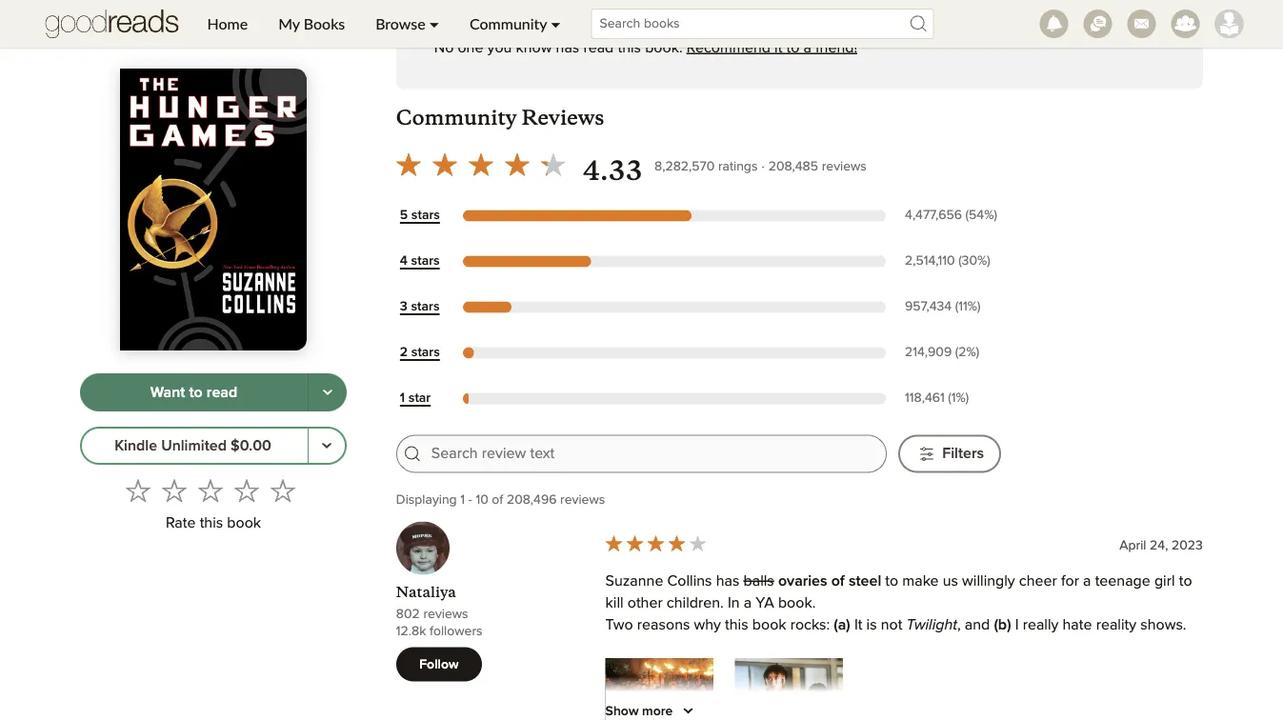 Task type: vqa. For each thing, say whether or not it's contained in the screenshot.


Task type: describe. For each thing, give the bounding box(es) containing it.
kindle unlimited $0.00 link
[[80, 427, 309, 465]]

i
[[1015, 618, 1019, 633]]

stars for 2 stars
[[411, 346, 440, 360]]

208,485
[[769, 160, 818, 174]]

Search review text search field
[[431, 444, 875, 466]]

number of ratings and percentage of total ratings element for 5 stars
[[901, 207, 1001, 225]]

displaying
[[396, 494, 457, 507]]

rate 1 out of 5 image
[[126, 478, 151, 503]]

(30%)
[[959, 255, 991, 268]]

2 stars
[[400, 346, 440, 360]]

twilight
[[907, 618, 958, 633]]

make
[[903, 574, 939, 589]]

balls
[[744, 574, 774, 589]]

118,461
[[905, 392, 945, 406]]

0 horizontal spatial a
[[744, 596, 752, 611]]

rate 3 out of 5 image
[[198, 478, 223, 503]]

displaying 1 - 10 of 208,496 reviews
[[396, 494, 605, 507]]

nataliya link
[[396, 584, 456, 602]]

you
[[487, 41, 512, 56]]

24,
[[1150, 540, 1168, 553]]

Search by book title or ISBN text field
[[591, 9, 934, 39]]

3
[[400, 301, 408, 314]]

2023
[[1172, 540, 1203, 553]]

0 vertical spatial of
[[492, 494, 503, 507]]

this inside to make us willingly cheer for a teenage girl to kill other children. in a ya book. two reasons why this book rocks: (a) it is not twilight , and (b) i really hate reality shows.
[[725, 618, 749, 633]]

want to read
[[150, 385, 237, 400]]

average rating of 4.33 stars. figure
[[390, 147, 655, 189]]

reviews
[[522, 105, 605, 131]]

rate this book
[[166, 516, 261, 531]]

ratings
[[718, 160, 758, 174]]

no one you know has read this book. recommend it to a friend!
[[434, 41, 858, 56]]

▾ for community ▾
[[551, 14, 561, 33]]

2,514,110
[[905, 255, 955, 268]]

want
[[150, 385, 185, 400]]

214,909
[[905, 346, 952, 360]]

recommend it to a friend! link
[[687, 41, 858, 56]]

1 vertical spatial this
[[200, 516, 223, 531]]

why
[[694, 618, 721, 633]]

to inside button
[[189, 385, 203, 400]]

and
[[965, 618, 990, 633]]

to right it
[[786, 41, 800, 56]]

to right girl
[[1179, 574, 1192, 589]]

community ▾ link
[[454, 0, 576, 48]]

number of ratings and percentage of total ratings element for 3 stars
[[901, 299, 1001, 317]]

browse ▾ link
[[360, 0, 454, 48]]

stars for 3 stars
[[411, 301, 440, 314]]

(2%)
[[955, 346, 980, 360]]

1 horizontal spatial read
[[583, 41, 614, 56]]

profile image for nataliya. image
[[396, 522, 450, 576]]

read inside button
[[207, 385, 237, 400]]

home
[[207, 14, 248, 33]]

4,477,656 (54%)
[[905, 209, 997, 223]]

april
[[1120, 540, 1147, 553]]

browse ▾
[[376, 14, 439, 33]]

stars for 4 stars
[[411, 255, 440, 268]]

one
[[458, 41, 483, 56]]

2,514,110 (30%)
[[905, 255, 991, 268]]

april 24, 2023
[[1120, 540, 1203, 553]]

girl
[[1155, 574, 1175, 589]]

book inside to make us willingly cheer for a teenage girl to kill other children. in a ya book. two reasons why this book rocks: (a) it is not twilight , and (b) i really hate reality shows.
[[752, 618, 786, 633]]

it
[[775, 41, 783, 56]]

april 24, 2023 link
[[1120, 540, 1203, 553]]

957,434 (11%)
[[905, 301, 981, 314]]

(a)
[[834, 618, 851, 633]]

of inside "review by nataliya" element
[[831, 574, 845, 589]]

know
[[516, 41, 552, 56]]

rating 4.33 out of 5 image
[[390, 147, 571, 183]]

children.
[[667, 596, 724, 611]]

recommend
[[687, 41, 771, 56]]

208,485 reviews
[[769, 160, 867, 174]]

rate 5 out of 5 image
[[271, 478, 295, 503]]

collins
[[667, 574, 712, 589]]

8,282,570 ratings
[[655, 160, 758, 174]]

1 horizontal spatial reviews
[[560, 494, 605, 507]]

kindle
[[114, 438, 157, 454]]

for
[[1061, 574, 1079, 589]]

802
[[396, 608, 420, 621]]

rate this book element
[[80, 473, 347, 538]]

nataliya 802 reviews 12.8k followers
[[396, 584, 483, 638]]

to make us willingly cheer for a teenage girl to kill other children. in a ya book. two reasons why this book rocks: (a) it is not twilight , and (b) i really hate reality shows.
[[606, 574, 1192, 633]]

follow button
[[396, 648, 482, 682]]

reasons
[[637, 618, 690, 633]]

has inside "review by nataliya" element
[[716, 574, 740, 589]]

,
[[958, 618, 961, 633]]

my
[[278, 14, 300, 33]]

show more button
[[606, 700, 700, 720]]

star
[[408, 392, 431, 406]]

number of ratings and percentage of total ratings element for 2 stars
[[901, 345, 1001, 363]]



Task type: locate. For each thing, give the bounding box(es) containing it.
1 horizontal spatial book
[[752, 618, 786, 633]]

a right for
[[1083, 574, 1091, 589]]

community for community ▾
[[470, 14, 547, 33]]

▾ up no
[[429, 14, 439, 33]]

1 horizontal spatial book.
[[778, 596, 816, 611]]

stars right the 2
[[411, 346, 440, 360]]

8,282,570 ratings and 208,485 reviews figure
[[655, 155, 867, 177]]

number of ratings and percentage of total ratings element down 214,909 (2%)
[[901, 390, 1001, 408]]

3 stars
[[400, 301, 440, 314]]

0 vertical spatial community
[[470, 14, 547, 33]]

steel
[[849, 574, 882, 589]]

0 vertical spatial this
[[618, 41, 641, 56]]

my books
[[278, 14, 345, 33]]

2
[[400, 346, 408, 360]]

book. left recommend
[[645, 41, 683, 56]]

willingly
[[962, 574, 1015, 589]]

stars for 5 stars
[[411, 209, 440, 223]]

number of ratings and percentage of total ratings element containing 957,434 (11%)
[[901, 299, 1001, 317]]

want to read button
[[80, 374, 309, 412]]

1 number of ratings and percentage of total ratings element from the top
[[901, 207, 1001, 225]]

reviews up the followers
[[423, 608, 468, 621]]

book down "ya"
[[752, 618, 786, 633]]

no
[[434, 41, 454, 56]]

of right 10
[[492, 494, 503, 507]]

stars right 5
[[411, 209, 440, 223]]

2 number of ratings and percentage of total ratings element from the top
[[901, 253, 1001, 271]]

None search field
[[576, 9, 949, 39]]

home image
[[45, 0, 179, 48]]

number of ratings and percentage of total ratings element containing 118,461 (1%)
[[901, 390, 1001, 408]]

reviews right 208,485
[[822, 160, 867, 174]]

1 vertical spatial community
[[396, 105, 517, 131]]

1 vertical spatial has
[[716, 574, 740, 589]]

community up "rating 4.33 out of 5" image on the left top
[[396, 105, 517, 131]]

number of ratings and percentage of total ratings element up 2,514,110 (30%)
[[901, 207, 1001, 225]]

0 horizontal spatial this
[[200, 516, 223, 531]]

reviews inside figure
[[822, 160, 867, 174]]

0 vertical spatial has
[[556, 41, 580, 56]]

more
[[642, 705, 673, 718]]

kill
[[606, 596, 624, 611]]

browse
[[376, 14, 426, 33]]

rating 0 out of 5 group
[[120, 473, 301, 509]]

rate 2 out of 5 image
[[162, 478, 187, 503]]

community up you
[[470, 14, 547, 33]]

2 stars from the top
[[411, 255, 440, 268]]

4 stars from the top
[[411, 346, 440, 360]]

number of ratings and percentage of total ratings element
[[901, 207, 1001, 225], [901, 253, 1001, 271], [901, 299, 1001, 317], [901, 345, 1001, 363], [901, 390, 1001, 408]]

has right know
[[556, 41, 580, 56]]

1 left star on the bottom of page
[[400, 392, 405, 406]]

number of ratings and percentage of total ratings element for 1 star
[[901, 390, 1001, 408]]

shows.
[[1141, 618, 1187, 633]]

▾ up know
[[551, 14, 561, 33]]

5 number of ratings and percentage of total ratings element from the top
[[901, 390, 1001, 408]]

not
[[881, 618, 903, 633]]

-
[[468, 494, 472, 507]]

book. down "ovaries"
[[778, 596, 816, 611]]

book
[[227, 516, 261, 531], [752, 618, 786, 633]]

0 vertical spatial 1
[[400, 392, 405, 406]]

friend!
[[816, 41, 858, 56]]

1 vertical spatial 1
[[460, 494, 465, 507]]

0 vertical spatial book
[[227, 516, 261, 531]]

1 star
[[400, 392, 431, 406]]

stars
[[411, 209, 440, 223], [411, 255, 440, 268], [411, 301, 440, 314], [411, 346, 440, 360]]

1 horizontal spatial ▾
[[551, 14, 561, 33]]

of
[[492, 494, 503, 507], [831, 574, 845, 589]]

number of ratings and percentage of total ratings element containing 2,514,110 (30%)
[[901, 253, 1001, 271]]

1 horizontal spatial this
[[618, 41, 641, 56]]

has up 'in'
[[716, 574, 740, 589]]

(b)
[[994, 618, 1011, 633]]

4,477,656
[[905, 209, 962, 223]]

4
[[400, 255, 408, 268]]

show
[[606, 705, 639, 718]]

ya
[[756, 596, 774, 611]]

of left steel
[[831, 574, 845, 589]]

1
[[400, 392, 405, 406], [460, 494, 465, 507]]

0 horizontal spatial read
[[207, 385, 237, 400]]

0 horizontal spatial ▾
[[429, 14, 439, 33]]

0 vertical spatial book.
[[645, 41, 683, 56]]

10
[[476, 494, 488, 507]]

to right steel
[[885, 574, 899, 589]]

suzanne collins has balls ovaries of steel
[[606, 574, 882, 589]]

us
[[943, 574, 958, 589]]

(54%)
[[966, 209, 997, 223]]

to right want
[[189, 385, 203, 400]]

filters
[[942, 447, 984, 462]]

number of ratings and percentage of total ratings element up 214,909 (2%)
[[901, 299, 1001, 317]]

other
[[628, 596, 663, 611]]

number of ratings and percentage of total ratings element containing 214,909 (2%)
[[901, 345, 1001, 363]]

1 horizontal spatial a
[[804, 41, 812, 56]]

214,909 (2%)
[[905, 346, 980, 360]]

reviews inside nataliya 802 reviews 12.8k followers
[[423, 608, 468, 621]]

▾ for browse ▾
[[429, 14, 439, 33]]

1 horizontal spatial 1
[[460, 494, 465, 507]]

0 horizontal spatial reviews
[[423, 608, 468, 621]]

208,496
[[507, 494, 557, 507]]

5
[[400, 209, 408, 223]]

2 horizontal spatial a
[[1083, 574, 1091, 589]]

community ▾
[[470, 14, 561, 33]]

8,282,570
[[655, 160, 715, 174]]

is
[[867, 618, 877, 633]]

community for community reviews
[[396, 105, 517, 131]]

it
[[855, 618, 863, 633]]

0 horizontal spatial of
[[492, 494, 503, 507]]

has
[[556, 41, 580, 56], [716, 574, 740, 589]]

read right want
[[207, 385, 237, 400]]

0 horizontal spatial book.
[[645, 41, 683, 56]]

1 horizontal spatial has
[[716, 574, 740, 589]]

home link
[[192, 0, 263, 48]]

0 horizontal spatial has
[[556, 41, 580, 56]]

2 vertical spatial a
[[744, 596, 752, 611]]

a
[[804, 41, 812, 56], [1083, 574, 1091, 589], [744, 596, 752, 611]]

followers
[[430, 625, 483, 638]]

read right know
[[583, 41, 614, 56]]

0 horizontal spatial book
[[227, 516, 261, 531]]

▾
[[429, 14, 439, 33], [551, 14, 561, 33]]

3 number of ratings and percentage of total ratings element from the top
[[901, 299, 1001, 317]]

1 vertical spatial book.
[[778, 596, 816, 611]]

(1%)
[[948, 392, 969, 406]]

book. inside to make us willingly cheer for a teenage girl to kill other children. in a ya book. two reasons why this book rocks: (a) it is not twilight , and (b) i really hate reality shows.
[[778, 596, 816, 611]]

2 ▾ from the left
[[551, 14, 561, 33]]

read
[[583, 41, 614, 56], [207, 385, 237, 400]]

1 vertical spatial of
[[831, 574, 845, 589]]

957,434
[[905, 301, 952, 314]]

rating 4 out of 5 image
[[604, 534, 708, 555]]

ovaries
[[778, 574, 828, 589]]

really
[[1023, 618, 1059, 633]]

5 stars
[[400, 209, 440, 223]]

$0.00
[[231, 438, 271, 454]]

number of ratings and percentage of total ratings element containing 4,477,656 (54%)
[[901, 207, 1001, 225]]

number of ratings and percentage of total ratings element up 957,434 (11%)
[[901, 253, 1001, 271]]

reality
[[1096, 618, 1137, 633]]

stars right 4
[[411, 255, 440, 268]]

stars right 3
[[411, 301, 440, 314]]

0 horizontal spatial 1
[[400, 392, 405, 406]]

1 vertical spatial reviews
[[560, 494, 605, 507]]

profile image for bob builder. image
[[1215, 10, 1244, 38]]

number of ratings and percentage of total ratings element for 4 stars
[[901, 253, 1001, 271]]

review by nataliya element
[[396, 522, 1203, 720]]

in
[[728, 596, 740, 611]]

books
[[304, 14, 345, 33]]

1 horizontal spatial of
[[831, 574, 845, 589]]

1 left -
[[460, 494, 465, 507]]

hate
[[1063, 618, 1092, 633]]

nataliya
[[396, 584, 456, 602]]

rate 4 out of 5 image
[[234, 478, 259, 503]]

0 vertical spatial a
[[804, 41, 812, 56]]

4 stars
[[400, 255, 440, 268]]

2 vertical spatial this
[[725, 618, 749, 633]]

a right 'in'
[[744, 596, 752, 611]]

2 horizontal spatial reviews
[[822, 160, 867, 174]]

this
[[618, 41, 641, 56], [200, 516, 223, 531], [725, 618, 749, 633]]

4.33
[[583, 154, 643, 188]]

118,461 (1%)
[[905, 392, 969, 406]]

0 vertical spatial reviews
[[822, 160, 867, 174]]

1 ▾ from the left
[[429, 14, 439, 33]]

(11%)
[[955, 301, 981, 314]]

1 vertical spatial a
[[1083, 574, 1091, 589]]

book down rate 4 out of 5 image at the bottom
[[227, 516, 261, 531]]

3 stars from the top
[[411, 301, 440, 314]]

a left friend!
[[804, 41, 812, 56]]

rocks:
[[790, 618, 830, 633]]

1 vertical spatial book
[[752, 618, 786, 633]]

suzanne
[[606, 574, 663, 589]]

1 stars from the top
[[411, 209, 440, 223]]

number of ratings and percentage of total ratings element up (1%)
[[901, 345, 1001, 363]]

2 horizontal spatial this
[[725, 618, 749, 633]]

4 number of ratings and percentage of total ratings element from the top
[[901, 345, 1001, 363]]

my books link
[[263, 0, 360, 48]]

community
[[470, 14, 547, 33], [396, 105, 517, 131]]

0 vertical spatial read
[[583, 41, 614, 56]]

1 vertical spatial read
[[207, 385, 237, 400]]

rate
[[166, 516, 196, 531]]

2 vertical spatial reviews
[[423, 608, 468, 621]]

reviews right 208,496
[[560, 494, 605, 507]]

filters button
[[899, 436, 1001, 474]]

two
[[606, 618, 633, 633]]



